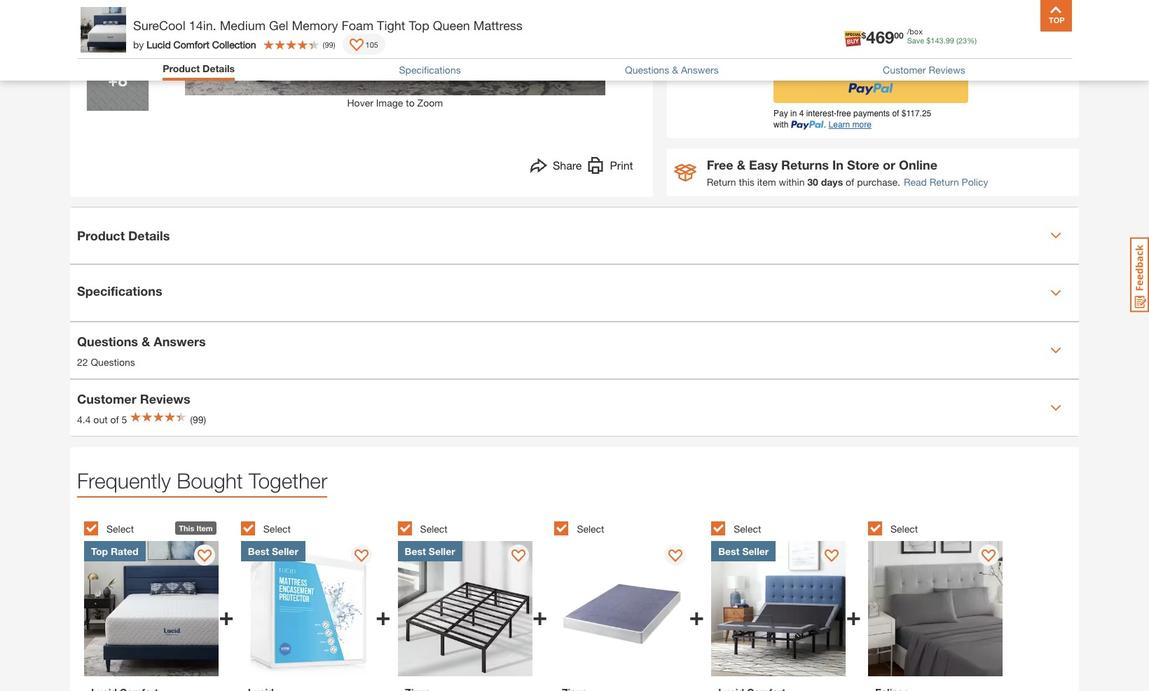 Task type: locate. For each thing, give the bounding box(es) containing it.
questions right 22
[[91, 356, 135, 368]]

1 horizontal spatial best seller
[[405, 546, 456, 558]]

select for 5 / 6 group
[[734, 523, 762, 535]]

questions for questions & answers 22 questions
[[77, 334, 138, 349]]

$ right save
[[927, 36, 931, 45]]

customer reviews down save
[[883, 64, 966, 76]]

best seller inside 5 / 6 group
[[719, 546, 769, 558]]

display image inside the '1 / 6' group
[[198, 550, 212, 564]]

select for 6 / 6 group
[[891, 523, 919, 535]]

select inside 2 / 6 group
[[263, 523, 291, 535]]

0 vertical spatial product details
[[163, 62, 235, 74]]

& inside "questions & answers 22 questions"
[[142, 334, 150, 349]]

+ inside 4 / 6 group
[[690, 601, 705, 631]]

1 vertical spatial of
[[110, 414, 119, 426]]

1 caret image from the top
[[1051, 230, 1062, 241]]

best for bed bug and waterproof cotton blend queen encasement mattress protector image
[[248, 546, 269, 558]]

frequently bought together
[[77, 469, 328, 493]]

1 display image from the left
[[198, 550, 212, 564]]

99 down the surecool 14in. medium gel memory foam tight top queen mattress
[[325, 40, 334, 49]]

display image inside 2 / 6 group
[[355, 550, 369, 564]]

105 button
[[343, 34, 386, 55]]

0 horizontal spatial product
[[77, 228, 125, 243]]

1 horizontal spatial seller
[[429, 546, 456, 558]]

print
[[610, 158, 634, 171]]

0 horizontal spatial to
[[406, 96, 415, 108]]

specifications
[[399, 64, 461, 76], [77, 284, 162, 299]]

2 select from the left
[[263, 523, 291, 535]]

select for 4 / 6 group
[[577, 523, 605, 535]]

1 vertical spatial answers
[[154, 334, 206, 349]]

0 vertical spatial &
[[673, 64, 679, 76]]

customer reviews
[[883, 64, 966, 76], [77, 391, 190, 407]]

white lucid comfort collection mattresses lucc14qq45mf 1d.3 image
[[87, 0, 149, 36]]

best inside 3 / 6 group
[[405, 546, 426, 558]]

customer
[[883, 64, 927, 76], [77, 391, 136, 407]]

0 horizontal spatial details
[[128, 228, 170, 243]]

+ inside the '1 / 6' group
[[219, 601, 234, 631]]

2 horizontal spatial seller
[[743, 546, 769, 558]]

None field
[[704, 39, 733, 68]]

select inside 5 / 6 group
[[734, 523, 762, 535]]

6 select from the left
[[891, 523, 919, 535]]

specifications up "questions & answers 22 questions"
[[77, 284, 162, 299]]

1 horizontal spatial (
[[957, 36, 959, 45]]

0 vertical spatial answers
[[681, 64, 719, 76]]

select
[[107, 523, 134, 535], [263, 523, 291, 535], [420, 523, 448, 535], [577, 523, 605, 535], [734, 523, 762, 535], [891, 523, 919, 535]]

feedback link image
[[1131, 237, 1150, 313]]

1 horizontal spatial top
[[409, 18, 430, 33]]

best seller inside 2 / 6 group
[[248, 546, 299, 558]]

share
[[553, 158, 582, 171]]

top left rated
[[91, 546, 108, 558]]

specifications button
[[399, 64, 461, 76], [399, 64, 461, 76], [70, 265, 1080, 321]]

sleep solutions milan 4-piece silver filigree solid polyester queen cooling sheet set image
[[869, 542, 1003, 676]]

surecool 14in. medium gel memory foam tight top queen mattress
[[133, 18, 523, 33]]

2 horizontal spatial best seller
[[719, 546, 769, 558]]

0 vertical spatial top
[[409, 18, 430, 33]]

display image
[[198, 550, 212, 564], [355, 550, 369, 564], [826, 550, 840, 564], [982, 550, 996, 564]]

1 vertical spatial questions
[[77, 334, 138, 349]]

of inside free & easy returns in store or online return this item within 30 days of purchase. read return policy
[[846, 176, 855, 188]]

foam
[[342, 18, 374, 33]]

select inside the '1 / 6' group
[[107, 523, 134, 535]]

questions left - button
[[625, 64, 670, 76]]

30
[[808, 176, 819, 188]]

/box save $ 143 . 99 ( 23 %)
[[908, 27, 977, 45]]

top inside the '1 / 6' group
[[91, 546, 108, 558]]

1 horizontal spatial answers
[[681, 64, 719, 76]]

2 seller from the left
[[429, 546, 456, 558]]

queen
[[433, 18, 470, 33]]

of left 5
[[110, 414, 119, 426]]

comfort
[[174, 38, 210, 50]]

(
[[957, 36, 959, 45], [323, 40, 325, 49]]

product details
[[163, 62, 235, 74], [77, 228, 170, 243]]

specifications up the zoom
[[399, 64, 461, 76]]

memory
[[292, 18, 338, 33]]

1 vertical spatial product
[[77, 228, 125, 243]]

2 horizontal spatial display image
[[669, 550, 683, 564]]

product
[[163, 62, 200, 74], [77, 228, 125, 243]]

answers for questions & answers 22 questions
[[154, 334, 206, 349]]

0 horizontal spatial specifications
[[77, 284, 162, 299]]

( left ')'
[[323, 40, 325, 49]]

3 select from the left
[[420, 523, 448, 535]]

details
[[203, 62, 235, 74], [128, 228, 170, 243]]

caret image
[[1051, 230, 1062, 241], [1051, 288, 1062, 299], [1051, 345, 1062, 356], [1051, 403, 1062, 414]]

-
[[686, 44, 692, 63]]

$
[[862, 30, 867, 40], [927, 36, 931, 45]]

0 horizontal spatial 99
[[325, 40, 334, 49]]

$ up add
[[862, 30, 867, 40]]

0 vertical spatial specifications
[[399, 64, 461, 76]]

best seller for yelena black metal queen platform bed frame image
[[405, 546, 456, 558]]

3 display image from the left
[[826, 550, 840, 564]]

select inside 6 / 6 group
[[891, 523, 919, 535]]

select inside 3 / 6 group
[[420, 523, 448, 535]]

2 horizontal spatial best
[[719, 546, 740, 558]]

product image image
[[81, 7, 126, 53]]

best for queen deluxe adjustable bed base with wireless remote and smart app 'image' at the right bottom of the page
[[719, 546, 740, 558]]

2 vertical spatial questions
[[91, 356, 135, 368]]

surecool
[[133, 18, 186, 33]]

1 horizontal spatial product
[[163, 62, 200, 74]]

+
[[743, 44, 753, 63], [108, 70, 118, 89], [219, 601, 234, 631], [376, 601, 391, 631], [533, 601, 548, 631], [690, 601, 705, 631], [847, 601, 862, 631]]

seller for yelena black metal queen platform bed frame image
[[429, 546, 456, 558]]

0 horizontal spatial customer
[[77, 391, 136, 407]]

display image
[[350, 39, 364, 53], [512, 550, 526, 564], [669, 550, 683, 564]]

1 vertical spatial customer reviews
[[77, 391, 190, 407]]

seller inside 2 / 6 group
[[272, 546, 299, 558]]

of
[[846, 176, 855, 188], [110, 414, 119, 426]]

0 vertical spatial to
[[872, 47, 883, 61]]

best seller
[[248, 546, 299, 558], [405, 546, 456, 558], [719, 546, 769, 558]]

3 best from the left
[[719, 546, 740, 558]]

this
[[179, 524, 194, 533]]

customer up 4.4 out of 5
[[77, 391, 136, 407]]

& inside free & easy returns in store or online return this item within 30 days of purchase. read return policy
[[737, 157, 746, 173]]

to
[[872, 47, 883, 61], [406, 96, 415, 108]]

&
[[673, 64, 679, 76], [737, 157, 746, 173], [142, 334, 150, 349]]

0 vertical spatial details
[[203, 62, 235, 74]]

free
[[707, 157, 734, 173]]

2 horizontal spatial &
[[737, 157, 746, 173]]

1 horizontal spatial 99
[[946, 36, 955, 45]]

questions & answers button
[[625, 64, 719, 76], [625, 64, 719, 76]]

14in.
[[189, 18, 216, 33]]

4 caret image from the top
[[1051, 403, 1062, 414]]

add to cart button
[[774, 39, 969, 70]]

questions up 22
[[77, 334, 138, 349]]

return right read
[[930, 176, 960, 188]]

0 horizontal spatial best
[[248, 546, 269, 558]]

0 horizontal spatial answers
[[154, 334, 206, 349]]

add
[[848, 47, 869, 61]]

0 horizontal spatial top
[[91, 546, 108, 558]]

2 return from the left
[[930, 176, 960, 188]]

to left the zoom
[[406, 96, 415, 108]]

top
[[409, 18, 430, 33], [91, 546, 108, 558]]

or
[[883, 157, 896, 173]]

reviews down .
[[929, 64, 966, 76]]

by
[[133, 38, 144, 50]]

0 horizontal spatial seller
[[272, 546, 299, 558]]

4.4
[[77, 414, 91, 426]]

4 select from the left
[[577, 523, 605, 535]]

( right .
[[957, 36, 959, 45]]

1 horizontal spatial &
[[673, 64, 679, 76]]

of right days
[[846, 176, 855, 188]]

0 horizontal spatial customer reviews
[[77, 391, 190, 407]]

answers for questions & answers
[[681, 64, 719, 76]]

by lucid comfort collection
[[133, 38, 256, 50]]

0 horizontal spatial &
[[142, 334, 150, 349]]

to down the 469 at the top right
[[872, 47, 883, 61]]

99 inside the "/box save $ 143 . 99 ( 23 %)"
[[946, 36, 955, 45]]

0 horizontal spatial $
[[862, 30, 867, 40]]

answers
[[681, 64, 719, 76], [154, 334, 206, 349]]

seller
[[272, 546, 299, 558], [429, 546, 456, 558], [743, 546, 769, 558]]

returns
[[782, 157, 829, 173]]

1 vertical spatial reviews
[[140, 391, 190, 407]]

0 vertical spatial of
[[846, 176, 855, 188]]

+ 8
[[108, 70, 128, 89]]

1 horizontal spatial to
[[872, 47, 883, 61]]

read
[[904, 176, 927, 188]]

save
[[908, 36, 925, 45]]

1 vertical spatial to
[[406, 96, 415, 108]]

3 seller from the left
[[743, 546, 769, 558]]

1 horizontal spatial display image
[[512, 550, 526, 564]]

1 best seller from the left
[[248, 546, 299, 558]]

0 vertical spatial product
[[163, 62, 200, 74]]

best inside 5 / 6 group
[[719, 546, 740, 558]]

print button
[[588, 157, 634, 177]]

( 99 )
[[323, 40, 336, 49]]

1 vertical spatial &
[[737, 157, 746, 173]]

0 horizontal spatial best seller
[[248, 546, 299, 558]]

best for yelena black metal queen platform bed frame image
[[405, 546, 426, 558]]

1 best from the left
[[248, 546, 269, 558]]

select inside 4 / 6 group
[[577, 523, 605, 535]]

+ inside 3 / 6 group
[[533, 601, 548, 631]]

1 horizontal spatial specifications
[[399, 64, 461, 76]]

1 seller from the left
[[272, 546, 299, 558]]

customer reviews up 5
[[77, 391, 190, 407]]

5 / 6 group
[[712, 513, 862, 691]]

1 horizontal spatial $
[[927, 36, 931, 45]]

99
[[946, 36, 955, 45], [325, 40, 334, 49]]

top right tight at the left top
[[409, 18, 430, 33]]

seller inside 5 / 6 group
[[743, 546, 769, 558]]

1 vertical spatial top
[[91, 546, 108, 558]]

$ inside $ 469 00
[[862, 30, 867, 40]]

2 display image from the left
[[355, 550, 369, 564]]

0 horizontal spatial reviews
[[140, 391, 190, 407]]

select for the '1 / 6' group at the left bottom of page
[[107, 523, 134, 535]]

.
[[944, 36, 946, 45]]

seller inside 3 / 6 group
[[429, 546, 456, 558]]

best seller inside 3 / 6 group
[[405, 546, 456, 558]]

0 horizontal spatial display image
[[350, 39, 364, 53]]

99 left 23
[[946, 36, 955, 45]]

0 vertical spatial customer reviews
[[883, 64, 966, 76]]

medium
[[220, 18, 266, 33]]

1 horizontal spatial reviews
[[929, 64, 966, 76]]

answers inside "questions & answers 22 questions"
[[154, 334, 206, 349]]

lucid
[[147, 38, 171, 50]]

return
[[707, 176, 737, 188], [930, 176, 960, 188]]

0 vertical spatial questions
[[625, 64, 670, 76]]

reviews up (99)
[[140, 391, 190, 407]]

$ inside the "/box save $ 143 . 99 ( 23 %)"
[[927, 36, 931, 45]]

1 horizontal spatial best
[[405, 546, 426, 558]]

0 horizontal spatial return
[[707, 176, 737, 188]]

1 select from the left
[[107, 523, 134, 535]]

metal queen 7 inch smart box spring with quick assembly image
[[555, 542, 690, 676]]

3 best seller from the left
[[719, 546, 769, 558]]

customer reviews button
[[883, 64, 966, 76], [883, 64, 966, 76]]

1 horizontal spatial return
[[930, 176, 960, 188]]

5 select from the left
[[734, 523, 762, 535]]

return down free
[[707, 176, 737, 188]]

best seller for bed bug and waterproof cotton blend queen encasement mattress protector image
[[248, 546, 299, 558]]

1 horizontal spatial customer
[[883, 64, 927, 76]]

+ inside 5 / 6 group
[[847, 601, 862, 631]]

2 best from the left
[[405, 546, 426, 558]]

bought
[[177, 469, 243, 493]]

2 caret image from the top
[[1051, 288, 1062, 299]]

& for free & easy returns in store or online
[[737, 157, 746, 173]]

22
[[77, 356, 88, 368]]

2 vertical spatial &
[[142, 334, 150, 349]]

white lucid comfort collection mattresses lucc14qq45mf 66.4 image
[[87, 49, 149, 110]]

+ button
[[733, 39, 763, 68]]

cart
[[886, 47, 909, 61]]

1 horizontal spatial of
[[846, 176, 855, 188]]

2 best seller from the left
[[405, 546, 456, 558]]

best inside 2 / 6 group
[[248, 546, 269, 558]]

4 display image from the left
[[982, 550, 996, 564]]

purchase.
[[858, 176, 901, 188]]

questions
[[625, 64, 670, 76], [77, 334, 138, 349], [91, 356, 135, 368]]

customer down cart
[[883, 64, 927, 76]]

policy
[[962, 176, 989, 188]]

product details button
[[163, 62, 235, 77], [163, 62, 235, 74], [70, 208, 1080, 264]]



Task type: describe. For each thing, give the bounding box(es) containing it.
display image inside 4 / 6 group
[[669, 550, 683, 564]]

23
[[959, 36, 968, 45]]

tight
[[377, 18, 406, 33]]

& for questions & answers
[[142, 334, 150, 349]]

469
[[867, 27, 895, 47]]

1 vertical spatial customer
[[77, 391, 136, 407]]

/box
[[908, 27, 923, 36]]

store
[[848, 157, 880, 173]]

(99)
[[190, 414, 206, 426]]

5
[[122, 414, 127, 426]]

1 horizontal spatial customer reviews
[[883, 64, 966, 76]]

1 / 6 group
[[84, 513, 234, 691]]

1 horizontal spatial details
[[203, 62, 235, 74]]

4.4 out of 5
[[77, 414, 127, 426]]

hover image to zoom button
[[185, 0, 606, 110]]

0 vertical spatial customer
[[883, 64, 927, 76]]

hover image to zoom
[[347, 96, 443, 108]]

3 / 6 group
[[398, 513, 548, 691]]

zoom
[[418, 96, 443, 108]]

seller for bed bug and waterproof cotton blend queen encasement mattress protector image
[[272, 546, 299, 558]]

this
[[739, 176, 755, 188]]

( inside the "/box save $ 143 . 99 ( 23 %)"
[[957, 36, 959, 45]]

select for 3 / 6 group at the bottom left of the page
[[420, 523, 448, 535]]

143
[[931, 36, 944, 45]]

questions & answers
[[625, 64, 719, 76]]

yelena black metal queen platform bed frame image
[[398, 542, 533, 676]]

questions & answers 22 questions
[[77, 334, 206, 368]]

+ inside 2 / 6 group
[[376, 601, 391, 631]]

collection
[[212, 38, 256, 50]]

free & easy returns in store or online return this item within 30 days of purchase. read return policy
[[707, 157, 989, 188]]

questions for questions & answers
[[625, 64, 670, 76]]

gel
[[269, 18, 288, 33]]

8
[[118, 70, 128, 89]]

)
[[334, 40, 336, 49]]

out
[[94, 414, 108, 426]]

1 vertical spatial details
[[128, 228, 170, 243]]

together
[[249, 469, 328, 493]]

hover
[[347, 96, 374, 108]]

0 horizontal spatial of
[[110, 414, 119, 426]]

to inside add to cart button
[[872, 47, 883, 61]]

share button
[[531, 157, 582, 177]]

1 vertical spatial specifications
[[77, 284, 162, 299]]

display image inside 105 dropdown button
[[350, 39, 364, 53]]

2 / 6 group
[[241, 513, 391, 691]]

- button
[[674, 39, 704, 68]]

easy
[[750, 157, 778, 173]]

frequently
[[77, 469, 171, 493]]

in
[[833, 157, 844, 173]]

+ inside + button
[[743, 44, 753, 63]]

0 horizontal spatial (
[[323, 40, 325, 49]]

4 / 6 group
[[555, 513, 705, 691]]

$ 469 00
[[862, 27, 904, 47]]

add to cart
[[848, 47, 909, 61]]

icon image
[[674, 164, 697, 182]]

within
[[779, 176, 805, 188]]

00
[[895, 30, 904, 40]]

1 vertical spatial product details
[[77, 228, 170, 243]]

this item
[[179, 524, 213, 533]]

seller for queen deluxe adjustable bed base with wireless remote and smart app 'image' at the right bottom of the page
[[743, 546, 769, 558]]

%)
[[968, 36, 977, 45]]

online
[[900, 157, 938, 173]]

queen deluxe adjustable bed base with wireless remote and smart app image
[[712, 542, 847, 676]]

select for 2 / 6 group
[[263, 523, 291, 535]]

best seller for queen deluxe adjustable bed base with wireless remote and smart app 'image' at the right bottom of the page
[[719, 546, 769, 558]]

0 vertical spatial reviews
[[929, 64, 966, 76]]

item
[[758, 176, 777, 188]]

mattress
[[474, 18, 523, 33]]

bed bug and waterproof cotton blend queen encasement mattress protector image
[[241, 542, 376, 676]]

display image inside 3 / 6 group
[[512, 550, 526, 564]]

to inside hover image to zoom button
[[406, 96, 415, 108]]

105
[[366, 40, 379, 49]]

3 caret image from the top
[[1051, 345, 1062, 356]]

top button
[[1041, 0, 1073, 32]]

days
[[822, 176, 844, 188]]

display image inside 5 / 6 group
[[826, 550, 840, 564]]

1 return from the left
[[707, 176, 737, 188]]

6 / 6 group
[[869, 513, 1019, 691]]

read return policy link
[[904, 175, 989, 190]]

image
[[376, 96, 403, 108]]

rated
[[111, 546, 139, 558]]

item
[[197, 524, 213, 533]]

top rated
[[91, 546, 139, 558]]



Task type: vqa. For each thing, say whether or not it's contained in the screenshot.
Dishwashers
no



